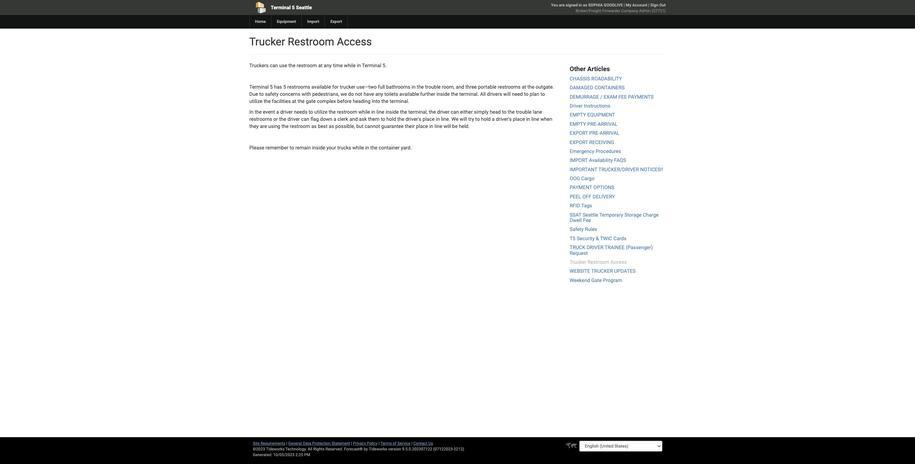 Task type: locate. For each thing, give the bounding box(es) containing it.
pedestrians,
[[312, 91, 340, 97]]

0 horizontal spatial 5
[[270, 84, 273, 90]]

will left need
[[504, 91, 511, 97]]

payment
[[570, 185, 593, 191]]

while right trucks
[[353, 145, 364, 151]]

plan
[[530, 91, 540, 97]]

has
[[274, 84, 282, 90]]

0 vertical spatial will
[[504, 91, 511, 97]]

arrival down 'equipment'
[[598, 121, 618, 127]]

the right in
[[255, 109, 262, 115]]

1 vertical spatial at
[[522, 84, 527, 90]]

0 horizontal spatial restroom
[[288, 35, 335, 48]]

1 vertical spatial line
[[532, 116, 540, 122]]

damaged containers link
[[570, 85, 625, 91]]

2 horizontal spatial can
[[451, 109, 459, 115]]

and
[[456, 84, 465, 90], [350, 116, 358, 122]]

in left when
[[527, 116, 531, 122]]

the up guarantee
[[398, 116, 405, 122]]

1 vertical spatial seattle
[[583, 212, 599, 218]]

0 horizontal spatial line
[[377, 109, 385, 115]]

weekend gate program link
[[570, 278, 623, 283]]

0 vertical spatial all
[[481, 91, 486, 97]]

in right bathrooms
[[412, 84, 416, 90]]

restrooms up the with
[[288, 84, 310, 90]]

important
[[570, 167, 598, 172]]

0 vertical spatial empty
[[570, 112, 587, 118]]

the right use
[[289, 63, 296, 68]]

1 vertical spatial access
[[611, 259, 627, 265]]

other
[[570, 65, 586, 73]]

(57721)
[[652, 9, 666, 13]]

the up the plan
[[528, 84, 535, 90]]

terminal. down three
[[460, 91, 479, 97]]

terminal 5 has 5 restrooms available for trucker use—two full bathrooms in the trouble room, and three portable restrooms at the outgate. due to safety concerns with pedestrians, we do not have any toilets available further inside the terminal. all drivers will need to plan to utilize the facilities at the gate complex before heading into the terminal.
[[250, 84, 555, 104]]

1 horizontal spatial utilize
[[315, 109, 328, 115]]

export up emergency
[[570, 139, 589, 145]]

2 horizontal spatial terminal
[[362, 63, 382, 68]]

0 vertical spatial trouble
[[426, 84, 441, 90]]

0 horizontal spatial seattle
[[296, 5, 312, 10]]

1 vertical spatial and
[[350, 116, 358, 122]]

1 horizontal spatial access
[[611, 259, 627, 265]]

2 horizontal spatial as
[[584, 3, 588, 8]]

0 horizontal spatial any
[[324, 63, 332, 68]]

1 horizontal spatial all
[[481, 91, 486, 97]]

to up flag
[[309, 109, 313, 115]]

or
[[274, 116, 278, 122]]

pre- down empty equipment link
[[588, 121, 598, 127]]

0 horizontal spatial and
[[350, 116, 358, 122]]

export pre-arrival link
[[570, 130, 620, 136]]

1 vertical spatial will
[[460, 116, 468, 122]]

procedures
[[596, 148, 622, 154]]

1 horizontal spatial at
[[318, 63, 323, 68]]

pre- down empty pre-arrival link
[[590, 130, 600, 136]]

0 horizontal spatial trouble
[[426, 84, 441, 90]]

seattle down tags
[[583, 212, 599, 218]]

access up updates
[[611, 259, 627, 265]]

the right "using"
[[282, 123, 289, 129]]

do
[[349, 91, 354, 97]]

line up them
[[377, 109, 385, 115]]

access down export link
[[337, 35, 372, 48]]

0 vertical spatial while
[[344, 63, 356, 68]]

utilize inside in the event a driver needs to utilize the restroom while in line inside the terminal, the driver can either simply head to the trouble lane restrooms or the driver can flag down a clerk and ask them to hold the driver's place in line. we will try to hold a driver's place in line when they are using the restroom as best as possible, but cannot guarantee their place in line will be held.
[[315, 109, 328, 115]]

as right best
[[329, 123, 334, 129]]

0 vertical spatial restroom
[[288, 35, 335, 48]]

to left remain in the left top of the page
[[290, 145, 294, 151]]

hold up guarantee
[[387, 116, 396, 122]]

but
[[357, 123, 364, 129]]

into
[[372, 98, 381, 104]]

at up need
[[522, 84, 527, 90]]

portable
[[478, 84, 497, 90]]

0 vertical spatial terminal
[[271, 5, 291, 10]]

before
[[338, 98, 352, 104]]

updates
[[615, 268, 636, 274]]

full
[[378, 84, 385, 90]]

arrival
[[598, 121, 618, 127], [600, 130, 620, 136]]

5 left has
[[270, 84, 273, 90]]

2 horizontal spatial inside
[[437, 91, 450, 97]]

driver up line.
[[438, 109, 450, 115]]

1 vertical spatial terminal.
[[390, 98, 410, 104]]

arrival up receiving at right
[[600, 130, 620, 136]]

0 horizontal spatial all
[[308, 447, 313, 452]]

them
[[368, 116, 380, 122]]

are right "you"
[[559, 3, 565, 8]]

can left use
[[270, 63, 278, 68]]

1 vertical spatial empty
[[570, 121, 587, 127]]

1 horizontal spatial trouble
[[516, 109, 532, 115]]

driver's up their at left top
[[406, 116, 422, 122]]

as
[[584, 3, 588, 8], [312, 123, 317, 129], [329, 123, 334, 129]]

(passenger)
[[626, 245, 653, 251]]

in left line.
[[436, 116, 440, 122]]

and left three
[[456, 84, 465, 90]]

1 horizontal spatial and
[[456, 84, 465, 90]]

restroom inside other articles chassis roadability damaged containers demurrage / exam fee payments driver instructions empty equipment empty pre-arrival export pre-arrival export receiving emergency procedures import availability faqs important trucker/driver notices!! oog cargo payment options peel off delivery rfid tags ssat seattle temporary storage charge dwell fee safety rules t5 security & twic cards truck driver trainee (passenger) request trucker restroom access website trucker updates weekend gate program
[[588, 259, 610, 265]]

restroom down needs
[[290, 123, 310, 129]]

in right signed
[[579, 3, 583, 8]]

with
[[302, 91, 311, 97]]

2 vertical spatial inside
[[312, 145, 326, 151]]

to down the outgate. on the top right
[[541, 91, 545, 97]]

terminal
[[271, 5, 291, 10], [362, 63, 382, 68], [250, 84, 269, 90]]

import link
[[302, 15, 325, 29]]

inside inside in the event a driver needs to utilize the restroom while in line inside the terminal, the driver can either simply head to the trouble lane restrooms or the driver can flag down a clerk and ask them to hold the driver's place in line. we will try to hold a driver's place in line when they are using the restroom as best as possible, but cannot guarantee their place in line will be held.
[[386, 109, 399, 115]]

articles
[[588, 65, 610, 73]]

1 horizontal spatial hold
[[481, 116, 491, 122]]

2 horizontal spatial line
[[532, 116, 540, 122]]

gate
[[592, 278, 602, 283]]

0 vertical spatial access
[[337, 35, 372, 48]]

1 vertical spatial can
[[451, 109, 459, 115]]

empty down empty equipment link
[[570, 121, 587, 127]]

privacy
[[353, 442, 366, 446]]

| up tideworks
[[379, 442, 380, 446]]

0 vertical spatial are
[[559, 3, 565, 8]]

held.
[[459, 123, 470, 129]]

trucker down home link
[[250, 35, 285, 48]]

2 horizontal spatial will
[[504, 91, 511, 97]]

at down 'concerns'
[[292, 98, 297, 104]]

0 vertical spatial inside
[[437, 91, 450, 97]]

and left ask
[[350, 116, 358, 122]]

5 for has
[[270, 84, 273, 90]]

utilize down the due
[[250, 98, 263, 104]]

1 horizontal spatial will
[[460, 116, 468, 122]]

2 horizontal spatial restrooms
[[498, 84, 521, 90]]

0 vertical spatial and
[[456, 84, 465, 90]]

safety rules link
[[570, 227, 598, 232]]

gate
[[306, 98, 316, 104]]

terminal. down toilets
[[390, 98, 410, 104]]

safety
[[265, 91, 279, 97]]

5 for seattle
[[292, 5, 295, 10]]

in right their at left top
[[430, 123, 434, 129]]

will inside 'terminal 5 has 5 restrooms available for trucker use—two full bathrooms in the trouble room, and three portable restrooms at the outgate. due to safety concerns with pedestrians, we do not have any toilets available further inside the terminal. all drivers will need to plan to utilize the facilities at the gate complex before heading into the terminal.'
[[504, 91, 511, 97]]

to
[[260, 91, 264, 97], [525, 91, 529, 97], [541, 91, 545, 97], [309, 109, 313, 115], [502, 109, 507, 115], [381, 116, 386, 122], [476, 116, 480, 122], [290, 145, 294, 151]]

head
[[490, 109, 501, 115]]

restroom
[[288, 35, 335, 48], [588, 259, 610, 265]]

0 vertical spatial utilize
[[250, 98, 263, 104]]

at
[[318, 63, 323, 68], [522, 84, 527, 90], [292, 98, 297, 104]]

will up held.
[[460, 116, 468, 122]]

goodlive
[[604, 3, 623, 8]]

10/05/2023
[[273, 453, 295, 458]]

hold down simply
[[481, 116, 491, 122]]

0 vertical spatial arrival
[[598, 121, 618, 127]]

oog cargo link
[[570, 176, 595, 181]]

while right time
[[344, 63, 356, 68]]

restroom down import link
[[288, 35, 335, 48]]

trouble left lane
[[516, 109, 532, 115]]

tags
[[582, 203, 593, 209]]

1 horizontal spatial trucker
[[570, 259, 587, 265]]

1 vertical spatial inside
[[386, 109, 399, 115]]

best
[[318, 123, 328, 129]]

in left 'container'
[[366, 145, 370, 151]]

1 vertical spatial terminal
[[362, 63, 382, 68]]

0 vertical spatial terminal.
[[460, 91, 479, 97]]

1 horizontal spatial terminal
[[271, 5, 291, 10]]

available up pedestrians,
[[312, 84, 331, 90]]

a down head
[[492, 116, 495, 122]]

remain
[[296, 145, 311, 151]]

0 vertical spatial any
[[324, 63, 332, 68]]

yard.
[[401, 145, 412, 151]]

access inside other articles chassis roadability damaged containers demurrage / exam fee payments driver instructions empty equipment empty pre-arrival export pre-arrival export receiving emergency procedures import availability faqs important trucker/driver notices!! oog cargo payment options peel off delivery rfid tags ssat seattle temporary storage charge dwell fee safety rules t5 security & twic cards truck driver trainee (passenger) request trucker restroom access website trucker updates weekend gate program
[[611, 259, 627, 265]]

any left time
[[324, 63, 332, 68]]

1 hold from the left
[[387, 116, 396, 122]]

use—two
[[357, 84, 377, 90]]

line down lane
[[532, 116, 540, 122]]

trainee
[[605, 245, 625, 251]]

1 horizontal spatial seattle
[[583, 212, 599, 218]]

all up pm
[[308, 447, 313, 452]]

0 vertical spatial line
[[377, 109, 385, 115]]

line down line.
[[435, 123, 443, 129]]

the down the with
[[298, 98, 305, 104]]

&
[[596, 236, 600, 241]]

1 horizontal spatial driver's
[[496, 116, 512, 122]]

1 vertical spatial are
[[260, 123, 267, 129]]

0 vertical spatial can
[[270, 63, 278, 68]]

hold
[[387, 116, 396, 122], [481, 116, 491, 122]]

all down portable
[[481, 91, 486, 97]]

1 horizontal spatial inside
[[386, 109, 399, 115]]

terminal up equipment at the left top
[[271, 5, 291, 10]]

at left time
[[318, 63, 323, 68]]

0 horizontal spatial as
[[312, 123, 317, 129]]

restroom up trucker on the right
[[588, 259, 610, 265]]

1 vertical spatial all
[[308, 447, 313, 452]]

rfid
[[570, 203, 581, 209]]

1 vertical spatial any
[[376, 91, 384, 97]]

0 vertical spatial at
[[318, 63, 323, 68]]

restrooms up they
[[250, 116, 272, 122]]

driver's down head
[[496, 116, 512, 122]]

contact us link
[[414, 442, 433, 446]]

0 horizontal spatial hold
[[387, 116, 396, 122]]

restroom up clerk
[[337, 109, 358, 115]]

empty down driver
[[570, 112, 587, 118]]

utilize up down
[[315, 109, 328, 115]]

as down flag
[[312, 123, 317, 129]]

1 vertical spatial pre-
[[590, 130, 600, 136]]

0 horizontal spatial terminal.
[[390, 98, 410, 104]]

terminal up the due
[[250, 84, 269, 90]]

terminal inside 'terminal 5 has 5 restrooms available for trucker use—two full bathrooms in the trouble room, and three portable restrooms at the outgate. due to safety concerns with pedestrians, we do not have any toilets available further inside the terminal. all drivers will need to plan to utilize the facilities at the gate complex before heading into the terminal.'
[[250, 84, 269, 90]]

due
[[250, 91, 258, 97]]

admin
[[640, 9, 651, 13]]

available down bathrooms
[[400, 91, 419, 97]]

2 vertical spatial at
[[292, 98, 297, 104]]

1 horizontal spatial terminal.
[[460, 91, 479, 97]]

0 horizontal spatial utilize
[[250, 98, 263, 104]]

broker/freight
[[576, 9, 602, 13]]

policy
[[367, 442, 378, 446]]

cargo
[[582, 176, 595, 181]]

inside up guarantee
[[386, 109, 399, 115]]

1 vertical spatial while
[[359, 109, 370, 115]]

5 up equipment at the left top
[[292, 5, 295, 10]]

0 horizontal spatial restrooms
[[250, 116, 272, 122]]

to right them
[[381, 116, 386, 122]]

all
[[481, 91, 486, 97], [308, 447, 313, 452]]

a up or on the top of the page
[[277, 109, 279, 115]]

generated:
[[253, 453, 272, 458]]

1 vertical spatial export
[[570, 139, 589, 145]]

as inside you are signed in as sophia goodlive | my account | sign out broker/freight forwarder company admin (57721)
[[584, 3, 588, 8]]

0 vertical spatial seattle
[[296, 5, 312, 10]]

any inside 'terminal 5 has 5 restrooms available for trucker use—two full bathrooms in the trouble room, and three portable restrooms at the outgate. due to safety concerns with pedestrians, we do not have any toilets available further inside the terminal. all drivers will need to plan to utilize the facilities at the gate complex before heading into the terminal.'
[[376, 91, 384, 97]]

the right head
[[508, 109, 515, 115]]

trouble up further on the top left of page
[[426, 84, 441, 90]]

room,
[[442, 84, 455, 90]]

a left clerk
[[334, 116, 337, 122]]

truck
[[570, 245, 586, 251]]

0 horizontal spatial are
[[260, 123, 267, 129]]

possible,
[[336, 123, 355, 129]]

2 vertical spatial line
[[435, 123, 443, 129]]

1 vertical spatial restroom
[[588, 259, 610, 265]]

use
[[279, 63, 287, 68]]

inside down room, at the top left
[[437, 91, 450, 97]]

2 horizontal spatial a
[[492, 116, 495, 122]]

terminal 5 seattle
[[271, 5, 312, 10]]

all inside site requirements | general data protection statement | privacy policy | terms of service | contact us ©2023 tideworks technology. all rights reserved. forecast® by tideworks version 9.5.0.202307122 (07122023-2212) generated: 10/05/2023 2:25 pm
[[308, 447, 313, 452]]

2 vertical spatial will
[[444, 123, 451, 129]]

delivery
[[593, 194, 615, 200]]

driver down needs
[[288, 116, 300, 122]]

t5
[[570, 236, 576, 241]]

peel off delivery link
[[570, 194, 615, 200]]

1 horizontal spatial any
[[376, 91, 384, 97]]

inside left your
[[312, 145, 326, 151]]

and inside 'terminal 5 has 5 restrooms available for trucker use—two full bathrooms in the trouble room, and three portable restrooms at the outgate. due to safety concerns with pedestrians, we do not have any toilets available further inside the terminal. all drivers will need to plan to utilize the facilities at the gate complex before heading into the terminal.'
[[456, 84, 465, 90]]

trucker inside other articles chassis roadability damaged containers demurrage / exam fee payments driver instructions empty equipment empty pre-arrival export pre-arrival export receiving emergency procedures import availability faqs important trucker/driver notices!! oog cargo payment options peel off delivery rfid tags ssat seattle temporary storage charge dwell fee safety rules t5 security & twic cards truck driver trainee (passenger) request trucker restroom access website trucker updates weekend gate program
[[570, 259, 587, 265]]

2 export from the top
[[570, 139, 589, 145]]

seattle up import
[[296, 5, 312, 10]]

0 horizontal spatial can
[[270, 63, 278, 68]]

trucker
[[340, 84, 356, 90]]

0 horizontal spatial driver's
[[406, 116, 422, 122]]

1 horizontal spatial restroom
[[588, 259, 610, 265]]

charge
[[643, 212, 659, 218]]

restroom right use
[[297, 63, 317, 68]]

will
[[504, 91, 511, 97], [460, 116, 468, 122], [444, 123, 451, 129]]

weekend
[[570, 278, 591, 283]]

0 vertical spatial available
[[312, 84, 331, 90]]

0 vertical spatial export
[[570, 130, 589, 136]]

we
[[341, 91, 347, 97]]

1 vertical spatial trucker
[[570, 259, 587, 265]]

terminal left 5.
[[362, 63, 382, 68]]

simply
[[474, 109, 489, 115]]

2 empty from the top
[[570, 121, 587, 127]]

empty
[[570, 112, 587, 118], [570, 121, 587, 127]]



Task type: vqa. For each thing, say whether or not it's contained in the screenshot.
the leftmost the will
yes



Task type: describe. For each thing, give the bounding box(es) containing it.
1 vertical spatial available
[[400, 91, 419, 97]]

©2023 tideworks
[[253, 447, 285, 452]]

terms
[[381, 442, 392, 446]]

0 horizontal spatial at
[[292, 98, 297, 104]]

remember
[[266, 145, 289, 151]]

| left sign
[[649, 3, 650, 8]]

equipment link
[[271, 15, 302, 29]]

place down terminal,
[[423, 116, 435, 122]]

1 horizontal spatial a
[[334, 116, 337, 122]]

rfid tags link
[[570, 203, 593, 209]]

terminal,
[[409, 109, 428, 115]]

2:25
[[296, 453, 303, 458]]

chassis
[[570, 76, 591, 82]]

import
[[570, 158, 588, 163]]

terminal for has
[[250, 84, 269, 90]]

1 horizontal spatial as
[[329, 123, 334, 129]]

ask
[[359, 116, 367, 122]]

in inside 'terminal 5 has 5 restrooms available for trucker use—two full bathrooms in the trouble room, and three portable restrooms at the outgate. due to safety concerns with pedestrians, we do not have any toilets available further inside the terminal. all drivers will need to plan to utilize the facilities at the gate complex before heading into the terminal.'
[[412, 84, 416, 90]]

rules
[[586, 227, 598, 232]]

payment options link
[[570, 185, 615, 191]]

data
[[303, 442, 312, 446]]

are inside you are signed in as sophia goodlive | my account | sign out broker/freight forwarder company admin (57721)
[[559, 3, 565, 8]]

site requirements | general data protection statement | privacy policy | terms of service | contact us ©2023 tideworks technology. all rights reserved. forecast® by tideworks version 9.5.0.202307122 (07122023-2212) generated: 10/05/2023 2:25 pm
[[253, 442, 465, 458]]

| up 9.5.0.202307122
[[412, 442, 413, 446]]

equipment
[[588, 112, 616, 118]]

receiving
[[590, 139, 615, 145]]

2 vertical spatial can
[[301, 116, 310, 122]]

emergency
[[570, 148, 595, 154]]

1 export from the top
[[570, 130, 589, 136]]

the right terminal,
[[429, 109, 436, 115]]

driver
[[570, 103, 583, 109]]

by
[[364, 447, 368, 452]]

either
[[461, 109, 473, 115]]

general
[[289, 442, 302, 446]]

restrooms inside in the event a driver needs to utilize the restroom while in line inside the terminal, the driver can either simply head to the trouble lane restrooms or the driver can flag down a clerk and ask them to hold the driver's place in line. we will try to hold a driver's place in line when they are using the restroom as best as possible, but cannot guarantee their place in line will be held.
[[250, 116, 272, 122]]

0 horizontal spatial trucker
[[250, 35, 285, 48]]

1 vertical spatial arrival
[[600, 130, 620, 136]]

line.
[[441, 116, 451, 122]]

truckers can use the restroom at any time while in terminal 5.
[[250, 63, 387, 68]]

forwarder
[[603, 9, 621, 13]]

2 driver's from the left
[[496, 116, 512, 122]]

the right or on the top of the page
[[279, 116, 286, 122]]

notices!!
[[641, 167, 664, 172]]

payments
[[629, 94, 654, 100]]

0 horizontal spatial access
[[337, 35, 372, 48]]

site requirements link
[[253, 442, 286, 446]]

while inside in the event a driver needs to utilize the restroom while in line inside the terminal, the driver can either simply head to the trouble lane restrooms or the driver can flag down a clerk and ask them to hold the driver's place in line. we will try to hold a driver's place in line when they are using the restroom as best as possible, but cannot guarantee their place in line will be held.
[[359, 109, 370, 115]]

2 vertical spatial while
[[353, 145, 364, 151]]

1 vertical spatial restroom
[[337, 109, 358, 115]]

sign out link
[[651, 3, 666, 8]]

outgate.
[[536, 84, 555, 90]]

place right their at left top
[[416, 123, 428, 129]]

the down room, at the top left
[[451, 91, 458, 97]]

driver down facilities
[[280, 109, 293, 115]]

please remember to remain inside your trucks while in the container yard.
[[250, 145, 412, 151]]

containers
[[595, 85, 625, 91]]

forecast®
[[344, 447, 363, 452]]

out
[[660, 3, 666, 8]]

t5 security & twic cards link
[[570, 236, 627, 241]]

to left the plan
[[525, 91, 529, 97]]

in inside you are signed in as sophia goodlive | my account | sign out broker/freight forwarder company admin (57721)
[[579, 3, 583, 8]]

emergency procedures link
[[570, 148, 622, 154]]

of
[[393, 442, 397, 446]]

| left my
[[624, 3, 625, 8]]

facilities
[[272, 98, 291, 104]]

2 vertical spatial restroom
[[290, 123, 310, 129]]

2 horizontal spatial at
[[522, 84, 527, 90]]

0 horizontal spatial available
[[312, 84, 331, 90]]

trucks
[[338, 145, 351, 151]]

in up them
[[372, 109, 376, 115]]

off
[[583, 194, 592, 200]]

| left the general
[[287, 442, 288, 446]]

1 horizontal spatial 5
[[284, 84, 286, 90]]

other articles chassis roadability damaged containers demurrage / exam fee payments driver instructions empty equipment empty pre-arrival export pre-arrival export receiving emergency procedures import availability faqs important trucker/driver notices!! oog cargo payment options peel off delivery rfid tags ssat seattle temporary storage charge dwell fee safety rules t5 security & twic cards truck driver trainee (passenger) request trucker restroom access website trucker updates weekend gate program
[[570, 65, 664, 283]]

down
[[320, 116, 333, 122]]

requirements
[[261, 442, 286, 446]]

please
[[250, 145, 265, 151]]

to right try
[[476, 116, 480, 122]]

0 horizontal spatial inside
[[312, 145, 326, 151]]

2 hold from the left
[[481, 116, 491, 122]]

the up further on the top left of page
[[417, 84, 424, 90]]

terminal for seattle
[[271, 5, 291, 10]]

container
[[379, 145, 400, 151]]

0 horizontal spatial will
[[444, 123, 451, 129]]

website trucker updates link
[[570, 268, 636, 274]]

seattle inside other articles chassis roadability damaged containers demurrage / exam fee payments driver instructions empty equipment empty pre-arrival export pre-arrival export receiving emergency procedures import availability faqs important trucker/driver notices!! oog cargo payment options peel off delivery rfid tags ssat seattle temporary storage charge dwell fee safety rules t5 security & twic cards truck driver trainee (passenger) request trucker restroom access website trucker updates weekend gate program
[[583, 212, 599, 218]]

technology.
[[286, 447, 307, 452]]

be
[[453, 123, 458, 129]]

peel
[[570, 194, 582, 200]]

truckers
[[250, 63, 269, 68]]

equipment
[[277, 19, 296, 24]]

clerk
[[338, 116, 349, 122]]

need
[[512, 91, 523, 97]]

place down need
[[513, 116, 525, 122]]

import
[[307, 19, 320, 24]]

are inside in the event a driver needs to utilize the restroom while in line inside the terminal, the driver can either simply head to the trouble lane restrooms or the driver can flag down a clerk and ask them to hold the driver's place in line. we will try to hold a driver's place in line when they are using the restroom as best as possible, but cannot guarantee their place in line will be held.
[[260, 123, 267, 129]]

inside inside 'terminal 5 has 5 restrooms available for trucker use—two full bathrooms in the trouble room, and three portable restrooms at the outgate. due to safety concerns with pedestrians, we do not have any toilets available further inside the terminal. all drivers will need to plan to utilize the facilities at the gate complex before heading into the terminal.'
[[437, 91, 450, 97]]

drivers
[[488, 91, 503, 97]]

pm
[[304, 453, 310, 458]]

general data protection statement link
[[289, 442, 350, 446]]

export receiving link
[[570, 139, 615, 145]]

the down safety
[[264, 98, 271, 104]]

sophia
[[589, 3, 603, 8]]

when
[[541, 116, 553, 122]]

in
[[250, 109, 254, 115]]

dwell
[[570, 218, 582, 223]]

1 driver's from the left
[[406, 116, 422, 122]]

to right head
[[502, 109, 507, 115]]

1 horizontal spatial restrooms
[[288, 84, 310, 90]]

lane
[[533, 109, 543, 115]]

home link
[[250, 15, 271, 29]]

signed
[[566, 3, 578, 8]]

protection
[[312, 442, 331, 446]]

all inside 'terminal 5 has 5 restrooms available for trucker use—two full bathrooms in the trouble room, and three portable restrooms at the outgate. due to safety concerns with pedestrians, we do not have any toilets available further inside the terminal. all drivers will need to plan to utilize the facilities at the gate complex before heading into the terminal.'
[[481, 91, 486, 97]]

trouble inside 'terminal 5 has 5 restrooms available for trucker use—two full bathrooms in the trouble room, and three portable restrooms at the outgate. due to safety concerns with pedestrians, we do not have any toilets available further inside the terminal. all drivers will need to plan to utilize the facilities at the gate complex before heading into the terminal.'
[[426, 84, 441, 90]]

we
[[452, 116, 459, 122]]

the left terminal,
[[400, 109, 408, 115]]

cannot
[[365, 123, 380, 129]]

0 horizontal spatial a
[[277, 109, 279, 115]]

to right the due
[[260, 91, 264, 97]]

5.
[[383, 63, 387, 68]]

needs
[[294, 109, 308, 115]]

in right time
[[357, 63, 361, 68]]

oog
[[570, 176, 581, 181]]

trouble inside in the event a driver needs to utilize the restroom while in line inside the terminal, the driver can either simply head to the trouble lane restrooms or the driver can flag down a clerk and ask them to hold the driver's place in line. we will try to hold a driver's place in line when they are using the restroom as best as possible, but cannot guarantee their place in line will be held.
[[516, 109, 532, 115]]

utilize inside 'terminal 5 has 5 restrooms available for trucker use—two full bathrooms in the trouble room, and three portable restrooms at the outgate. due to safety concerns with pedestrians, we do not have any toilets available further inside the terminal. all drivers will need to plan to utilize the facilities at the gate complex before heading into the terminal.'
[[250, 98, 263, 104]]

0 vertical spatial pre-
[[588, 121, 598, 127]]

home
[[255, 19, 266, 24]]

driver
[[587, 245, 604, 251]]

storage
[[625, 212, 642, 218]]

and inside in the event a driver needs to utilize the restroom while in line inside the terminal, the driver can either simply head to the trouble lane restrooms or the driver can flag down a clerk and ask them to hold the driver's place in line. we will try to hold a driver's place in line when they are using the restroom as best as possible, but cannot guarantee their place in line will be held.
[[350, 116, 358, 122]]

empty equipment link
[[570, 112, 616, 118]]

the left 'container'
[[371, 145, 378, 151]]

request
[[570, 250, 588, 256]]

you are signed in as sophia goodlive | my account | sign out broker/freight forwarder company admin (57721)
[[552, 3, 666, 13]]

try
[[469, 116, 475, 122]]

the right into
[[382, 98, 389, 104]]

statement
[[332, 442, 350, 446]]

tideworks
[[369, 447, 388, 452]]

0 vertical spatial restroom
[[297, 63, 317, 68]]

the up down
[[329, 109, 336, 115]]

my account link
[[626, 3, 648, 8]]

1 empty from the top
[[570, 112, 587, 118]]

| up forecast®
[[351, 442, 352, 446]]



